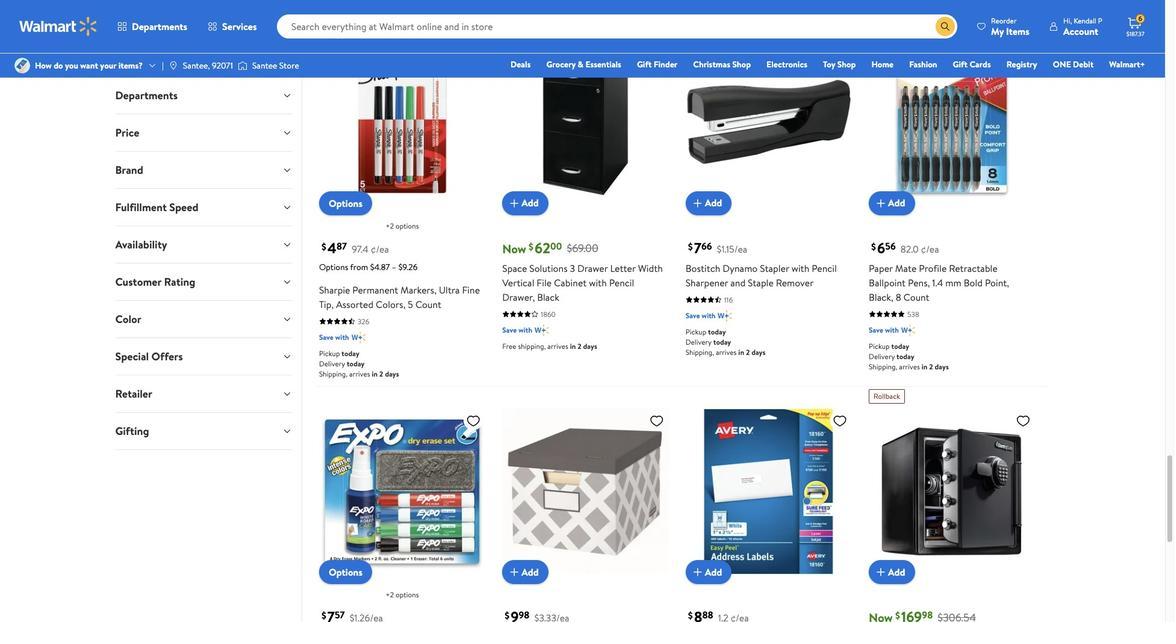 Task type: vqa. For each thing, say whether or not it's contained in the screenshot.


Task type: locate. For each thing, give the bounding box(es) containing it.
¢/ea for 4
[[371, 243, 389, 256]]

¢/ea up $4.87
[[371, 243, 389, 256]]

¢/ea inside "$ 4 87 97.4 ¢/ea options from $4.87 – $9.26"
[[371, 243, 389, 256]]

now
[[503, 241, 526, 257]]

count
[[904, 291, 930, 304], [416, 298, 442, 311]]

0 horizontal spatial 98
[[519, 609, 530, 622]]

1 horizontal spatial pencil
[[812, 262, 837, 275]]

1 vertical spatial 6
[[878, 238, 886, 258]]

pickup down tip,
[[319, 349, 340, 359]]

services button
[[198, 12, 267, 41]]

shipping, for 7
[[686, 347, 714, 358]]

2 horizontal spatial delivery
[[869, 352, 895, 362]]

2 walmart plus image from the left
[[902, 324, 916, 336]]

0 horizontal spatial pencil
[[609, 276, 634, 289]]

1 98 from the left
[[519, 609, 530, 622]]

1 walmart plus image from the left
[[535, 324, 549, 336]]

walmart plus image down the 116
[[718, 310, 732, 322]]

0 vertical spatial options link
[[319, 191, 372, 215]]

save with for 7
[[686, 311, 716, 321]]

options inside "$ 4 87 97.4 ¢/ea options from $4.87 – $9.26"
[[319, 261, 348, 273]]

departments
[[132, 20, 187, 33], [115, 88, 178, 103]]

$ left 56
[[872, 240, 876, 253]]

gifting
[[115, 424, 149, 439]]

cabinet
[[554, 276, 587, 289]]

add for bankers box 3-count decorative, letter/legal file box, grey, diamond design with grey lid image
[[522, 566, 539, 579]]

1.4
[[933, 276, 944, 289]]

2
[[578, 341, 582, 352], [746, 347, 750, 358], [930, 362, 933, 372], [380, 369, 383, 379]]

|
[[162, 60, 164, 72]]

1 horizontal spatial gift
[[953, 58, 968, 70]]

add button
[[503, 191, 549, 215], [686, 191, 732, 215], [869, 191, 915, 215], [503, 561, 549, 585], [686, 561, 732, 585], [869, 561, 915, 585]]

2 vertical spatial options
[[329, 566, 363, 579]]

pencil up remover on the right top
[[812, 262, 837, 275]]

shipping,
[[518, 341, 546, 352]]

add to favorites list, avery easy peel address labels, 1" x 2-5/8", 750 labels image
[[833, 414, 848, 429]]

pickup today delivery today shipping, arrives in 2 days
[[686, 327, 766, 358], [869, 341, 949, 372], [319, 349, 399, 379]]

shop
[[733, 58, 751, 70], [838, 58, 856, 70]]

options
[[329, 197, 363, 210], [319, 261, 348, 273], [329, 566, 363, 579]]

2 horizontal spatial pickup
[[869, 341, 890, 352]]

departments down the items?
[[115, 88, 178, 103]]

debit
[[1073, 58, 1094, 70]]

0 vertical spatial options
[[396, 221, 419, 231]]

walmart plus image
[[718, 310, 732, 322], [352, 332, 366, 344]]

6
[[1139, 13, 1143, 24], [878, 238, 886, 258]]

save with down the sharpener
[[686, 311, 716, 321]]

1 horizontal spatial 6
[[1139, 13, 1143, 24]]

0 horizontal spatial 6
[[878, 238, 886, 258]]

0 horizontal spatial count
[[416, 298, 442, 311]]

1 horizontal spatial pickup
[[686, 327, 707, 337]]

6 up '$187.37'
[[1139, 13, 1143, 24]]

with down 8
[[885, 325, 899, 335]]

speed
[[169, 200, 199, 215]]

shop inside christmas shop link
[[733, 58, 751, 70]]

0 vertical spatial +2
[[386, 221, 394, 231]]

5
[[408, 298, 413, 311]]

¢/ea inside $ 6 56 82.0 ¢/ea paper mate profile retractable ballpoint pens, 1.4 mm bold point, black, 8 count
[[921, 243, 940, 256]]

1 horizontal spatial delivery
[[686, 337, 712, 347]]

2 gift from the left
[[953, 58, 968, 70]]

1 add to cart image from the top
[[507, 196, 522, 211]]

0 horizontal spatial ¢/ea
[[371, 243, 389, 256]]

walmart plus image
[[535, 324, 549, 336], [902, 324, 916, 336]]

2 add to cart image from the top
[[507, 566, 522, 580]]

Search search field
[[277, 14, 958, 39]]

82.0
[[901, 243, 919, 256]]

special offers tab
[[106, 339, 302, 375]]

color
[[115, 312, 141, 327]]

departments button down the 'santee, 92071'
[[106, 77, 302, 114]]

gift
[[637, 58, 652, 70], [953, 58, 968, 70]]

1 vertical spatial options
[[396, 590, 419, 601]]

add to cart image for sentrysafe sfw123es water and fire resistant safe with digital keypad lock, 1.23 cu. ft. image
[[874, 566, 888, 580]]

1 horizontal spatial walmart plus image
[[902, 324, 916, 336]]

1 vertical spatial options
[[319, 261, 348, 273]]

$ left 7
[[688, 240, 693, 253]]

1 horizontal spatial count
[[904, 291, 930, 304]]

delivery up 'rollback'
[[869, 352, 895, 362]]

$4.87
[[370, 261, 390, 273]]

$ inside "$ 4 87 97.4 ¢/ea options from $4.87 – $9.26"
[[322, 240, 326, 253]]

$ left 4
[[322, 240, 326, 253]]

 image
[[14, 58, 30, 73], [169, 61, 178, 70]]

add to cart image for paper mate profile retractable ballpoint pens, 1.4 mm bold point, black, 8 count image
[[874, 196, 888, 211]]

brand
[[115, 163, 143, 178]]

2 horizontal spatial shipping,
[[869, 362, 898, 372]]

0 vertical spatial departments
[[132, 20, 187, 33]]

1 vertical spatial pencil
[[609, 276, 634, 289]]

with
[[792, 262, 810, 275], [589, 276, 607, 289], [702, 311, 716, 321], [519, 325, 533, 335], [885, 325, 899, 335], [335, 332, 349, 342]]

hi,
[[1064, 15, 1072, 26]]

pickup for 7
[[686, 327, 707, 337]]

2 shop from the left
[[838, 58, 856, 70]]

count down markers,
[[416, 298, 442, 311]]

1 vertical spatial options link
[[319, 561, 372, 585]]

with down drawer
[[589, 276, 607, 289]]

add to cart image for bankers box 3-count decorative, letter/legal file box, grey, diamond design with grey lid image
[[507, 566, 522, 580]]

add button for sentrysafe sfw123es water and fire resistant safe with digital keypad lock, 1.23 cu. ft. image
[[869, 561, 915, 585]]

¢/ea for 6
[[921, 243, 940, 256]]

66
[[702, 240, 712, 253]]

1 shop from the left
[[733, 58, 751, 70]]

sharpener
[[686, 276, 728, 289]]

options link up '87'
[[319, 191, 372, 215]]

 image right |
[[169, 61, 178, 70]]

sharpie permanent markers, ultra fine tip, assorted colors, 5 count image
[[319, 39, 486, 206]]

walmart+
[[1110, 58, 1146, 70]]

add to cart image
[[507, 196, 522, 211], [507, 566, 522, 580]]

add for paper mate profile retractable ballpoint pens, 1.4 mm bold point, black, 8 count image
[[888, 197, 906, 210]]

expo dry erase 6-piece starter set with 4 chisel tip markers, eraser, and cleaning spray image
[[319, 409, 486, 575]]

options up 57
[[329, 566, 363, 579]]

98
[[519, 609, 530, 622], [922, 609, 933, 622]]

1 +2 from the top
[[386, 221, 394, 231]]

$ inside now $ 62 00 $69.00 space solutions 3 drawer letter width vertical file cabinet with pencil drawer, black
[[529, 240, 534, 253]]

gift left cards
[[953, 58, 968, 70]]

1 ¢/ea from the left
[[371, 243, 389, 256]]

one debit link
[[1048, 58, 1099, 71]]

walmart plus image down 326
[[352, 332, 366, 344]]

2 $ from the left
[[529, 240, 534, 253]]

 image left the how
[[14, 58, 30, 73]]

0 vertical spatial +2 options
[[386, 221, 419, 231]]

bostitch dynamo stapler with pencil sharpener and staple remover image
[[686, 39, 852, 206]]

add to favorites list, sentrysafe sfw123es water and fire resistant safe with digital keypad lock, 1.23 cu. ft. image
[[1016, 414, 1031, 429]]

delivery down tip,
[[319, 359, 345, 369]]

1 $ from the left
[[322, 240, 326, 253]]

santee
[[252, 60, 277, 72]]

shop for toy shop
[[838, 58, 856, 70]]

0 horizontal spatial walmart plus image
[[535, 324, 549, 336]]

0 horizontal spatial  image
[[14, 58, 30, 73]]

4 $ from the left
[[872, 240, 876, 253]]

00
[[551, 240, 562, 253]]

pickup today delivery today shipping, arrives in 2 days down "538"
[[869, 341, 949, 372]]

1 horizontal spatial walmart plus image
[[718, 310, 732, 322]]

56
[[886, 240, 896, 253]]

3 $ from the left
[[688, 240, 693, 253]]

pickup today delivery today shipping, arrives in 2 days down the 116
[[686, 327, 766, 358]]

2 options from the top
[[396, 590, 419, 601]]

gifting button
[[106, 413, 302, 450]]

fulfillment speed tab
[[106, 189, 302, 226]]

walmart plus image down "538"
[[902, 324, 916, 336]]

retailer tab
[[106, 376, 302, 413]]

$ inside $ 6 56 82.0 ¢/ea paper mate profile retractable ballpoint pens, 1.4 mm bold point, black, 8 count
[[872, 240, 876, 253]]

add button for avery easy peel address labels, 1" x 2-5/8", 750 labels image
[[686, 561, 732, 585]]

add to cart image for space solutions 3 drawer letter width vertical file cabinet with pencil drawer, black image
[[507, 196, 522, 211]]

add for sentrysafe sfw123es water and fire resistant safe with digital keypad lock, 1.23 cu. ft. image
[[888, 566, 906, 579]]

1 gift from the left
[[637, 58, 652, 70]]

departments button up |
[[107, 12, 198, 41]]

gifting tab
[[106, 413, 302, 450]]

add to cart image
[[691, 196, 705, 211], [874, 196, 888, 211], [691, 566, 705, 580], [874, 566, 888, 580]]

 image
[[238, 60, 248, 72]]

do
[[54, 60, 63, 72]]

$ for 4
[[322, 240, 326, 253]]

with up remover on the right top
[[792, 262, 810, 275]]

6 up the paper
[[878, 238, 886, 258]]

116
[[724, 295, 733, 305]]

arrives down the 116
[[716, 347, 737, 358]]

1 horizontal spatial shop
[[838, 58, 856, 70]]

arrives down 326
[[349, 369, 370, 379]]

62
[[535, 238, 551, 258]]

pickup
[[686, 327, 707, 337], [869, 341, 890, 352], [319, 349, 340, 359]]

87
[[337, 240, 347, 253]]

add button for bankers box 3-count decorative, letter/legal file box, grey, diamond design with grey lid image
[[503, 561, 549, 585]]

save with for $
[[503, 325, 533, 335]]

0 vertical spatial pencil
[[812, 262, 837, 275]]

drawer,
[[503, 291, 535, 304]]

arrives
[[548, 341, 569, 352], [716, 347, 737, 358], [899, 362, 920, 372], [349, 369, 370, 379]]

0 vertical spatial 6
[[1139, 13, 1143, 24]]

1 horizontal spatial ¢/ea
[[921, 243, 940, 256]]

paper mate profile retractable ballpoint pens, 1.4 mm bold point, black, 8 count image
[[869, 39, 1036, 206]]

special offers
[[115, 349, 183, 364]]

shop inside toy shop link
[[838, 58, 856, 70]]

toy shop
[[823, 58, 856, 70]]

options up '87'
[[329, 197, 363, 210]]

store
[[279, 60, 299, 72]]

save with down tip,
[[319, 332, 349, 342]]

customer rating button
[[106, 264, 302, 301]]

0 vertical spatial add to cart image
[[507, 196, 522, 211]]

add button for paper mate profile retractable ballpoint pens, 1.4 mm bold point, black, 8 count image
[[869, 191, 915, 215]]

$ for 7
[[688, 240, 693, 253]]

1 vertical spatial walmart plus image
[[352, 332, 366, 344]]

search icon image
[[941, 22, 950, 31]]

retailer button
[[106, 376, 302, 413]]

2 horizontal spatial pickup today delivery today shipping, arrives in 2 days
[[869, 341, 949, 372]]

width
[[638, 262, 663, 275]]

gift for gift cards
[[953, 58, 968, 70]]

with down assorted
[[335, 332, 349, 342]]

gift left finder
[[637, 58, 652, 70]]

color tab
[[106, 301, 302, 338]]

from
[[350, 261, 368, 273]]

save with for 6
[[869, 325, 899, 335]]

point,
[[985, 276, 1010, 289]]

bankers box 3-count decorative, letter/legal file box, grey, diamond design with grey lid image
[[503, 409, 669, 575]]

2 ¢/ea from the left
[[921, 243, 940, 256]]

arrives right shipping,
[[548, 341, 569, 352]]

count down pens, at the top right
[[904, 291, 930, 304]]

fulfillment
[[115, 200, 167, 215]]

$69.00
[[567, 241, 599, 256]]

1 horizontal spatial  image
[[169, 61, 178, 70]]

add to favorites list, sharpie permanent markers, ultra fine tip, assorted colors, 5 count image
[[466, 44, 481, 59]]

customer
[[115, 275, 162, 290]]

1 vertical spatial +2
[[386, 590, 394, 601]]

walmart plus image down 1860
[[535, 324, 549, 336]]

+2 options
[[386, 221, 419, 231], [386, 590, 419, 601]]

shop right christmas
[[733, 58, 751, 70]]

save with up free
[[503, 325, 533, 335]]

1 horizontal spatial shipping,
[[686, 347, 714, 358]]

$9.26
[[399, 261, 418, 273]]

0 horizontal spatial shop
[[733, 58, 751, 70]]

departments tab
[[106, 77, 302, 114]]

christmas
[[693, 58, 731, 70]]

shop right toy
[[838, 58, 856, 70]]

0 vertical spatial options
[[329, 197, 363, 210]]

0 horizontal spatial pickup today delivery today shipping, arrives in 2 days
[[319, 349, 399, 379]]

options down 4
[[319, 261, 348, 273]]

save down black,
[[869, 325, 884, 335]]

2 options link from the top
[[319, 561, 372, 585]]

¢/ea up profile at top
[[921, 243, 940, 256]]

88
[[703, 609, 714, 622]]

1 vertical spatial departments
[[115, 88, 178, 103]]

$ left "62"
[[529, 240, 534, 253]]

rating
[[164, 275, 195, 290]]

add to favorites list, expo dry erase 6-piece starter set with 4 chisel tip markers, eraser, and cleaning spray image
[[466, 414, 481, 429]]

remover
[[776, 276, 814, 289]]

pickup down black,
[[869, 341, 890, 352]]

1 options link from the top
[[319, 191, 372, 215]]

1 horizontal spatial 98
[[922, 609, 933, 622]]

save up free
[[503, 325, 517, 335]]

pens,
[[908, 276, 930, 289]]

pickup down the sharpener
[[686, 327, 707, 337]]

santee, 92071
[[183, 60, 233, 72]]

delivery down the sharpener
[[686, 337, 712, 347]]

save down the sharpener
[[686, 311, 700, 321]]

6 inside $ 6 56 82.0 ¢/ea paper mate profile retractable ballpoint pens, 1.4 mm bold point, black, 8 count
[[878, 238, 886, 258]]

1860
[[541, 309, 556, 320]]

you
[[65, 60, 78, 72]]

pencil down letter
[[609, 276, 634, 289]]

tip,
[[319, 298, 334, 311]]

price tab
[[106, 114, 302, 151]]

registry
[[1007, 58, 1038, 70]]

grocery & essentials
[[547, 58, 622, 70]]

1 vertical spatial +2 options
[[386, 590, 419, 601]]

538
[[908, 309, 920, 320]]

shipping,
[[686, 347, 714, 358], [869, 362, 898, 372], [319, 369, 348, 379]]

save with down black,
[[869, 325, 899, 335]]

1 horizontal spatial pickup today delivery today shipping, arrives in 2 days
[[686, 327, 766, 358]]

sentrysafe sfw123es water and fire resistant safe with digital keypad lock, 1.23 cu. ft. image
[[869, 409, 1036, 575]]

options link up 57
[[319, 561, 372, 585]]

vertical
[[503, 276, 535, 289]]

pickup today delivery today shipping, arrives in 2 days down 326
[[319, 349, 399, 379]]

avery easy peel address labels, 1" x 2-5/8", 750 labels image
[[686, 409, 852, 575]]

fulfillment speed button
[[106, 189, 302, 226]]

free shipping, arrives in 2 days
[[503, 341, 597, 352]]

0 horizontal spatial walmart plus image
[[352, 332, 366, 344]]

1 vertical spatial add to cart image
[[507, 566, 522, 580]]

departments up |
[[132, 20, 187, 33]]

add to cart image for bostitch dynamo stapler with pencil sharpener and staple remover image
[[691, 196, 705, 211]]

arrives up 'rollback'
[[899, 362, 920, 372]]

now $ 62 00 $69.00 space solutions 3 drawer letter width vertical file cabinet with pencil drawer, black
[[503, 238, 663, 304]]

0 horizontal spatial gift
[[637, 58, 652, 70]]

reorder my items
[[991, 15, 1030, 38]]

1 vertical spatial departments button
[[106, 77, 302, 114]]

$ inside '$ 7 66 $1.15/ea bostitch dynamo stapler with pencil sharpener and staple remover'
[[688, 240, 693, 253]]

count inside $ 6 56 82.0 ¢/ea paper mate profile retractable ballpoint pens, 1.4 mm bold point, black, 8 count
[[904, 291, 930, 304]]



Task type: describe. For each thing, give the bounding box(es) containing it.
with inside '$ 7 66 $1.15/ea bostitch dynamo stapler with pencil sharpener and staple remover'
[[792, 262, 810, 275]]

customer rating tab
[[106, 264, 302, 301]]

letter
[[610, 262, 636, 275]]

0 horizontal spatial delivery
[[319, 359, 345, 369]]

your
[[100, 60, 116, 72]]

delivery for 6
[[869, 352, 895, 362]]

Walmart Site-Wide search field
[[277, 14, 958, 39]]

file
[[537, 276, 552, 289]]

mate
[[895, 262, 917, 275]]

7
[[694, 238, 702, 258]]

$ 7 66 $1.15/ea bostitch dynamo stapler with pencil sharpener and staple remover
[[686, 238, 837, 289]]

price
[[115, 125, 139, 140]]

options for sharpie permanent markers, ultra fine tip, assorted colors, 5 count image
[[329, 197, 363, 210]]

offers
[[151, 349, 183, 364]]

and
[[731, 276, 746, 289]]

0 vertical spatial departments button
[[107, 12, 198, 41]]

with inside now $ 62 00 $69.00 space solutions 3 drawer letter width vertical file cabinet with pencil drawer, black
[[589, 276, 607, 289]]

save for 7
[[686, 311, 700, 321]]

save for $
[[503, 325, 517, 335]]

$ 4 87 97.4 ¢/ea options from $4.87 – $9.26
[[319, 238, 418, 273]]

 image for santee, 92071
[[169, 61, 178, 70]]

rollback
[[874, 391, 901, 402]]

fashion link
[[904, 58, 943, 71]]

add to favorites list, space solutions 3 drawer letter width vertical file cabinet with pencil drawer, black image
[[650, 44, 664, 59]]

assorted
[[336, 298, 374, 311]]

pencil inside '$ 7 66 $1.15/ea bostitch dynamo stapler with pencil sharpener and staple remover'
[[812, 262, 837, 275]]

$1.15/ea
[[717, 243, 748, 256]]

ballpoint
[[869, 276, 906, 289]]

gift finder link
[[632, 58, 683, 71]]

1 +2 options from the top
[[386, 221, 419, 231]]

how do you want your items?
[[35, 60, 143, 72]]

one debit
[[1053, 58, 1094, 70]]

57
[[335, 609, 345, 622]]

christmas shop link
[[688, 58, 757, 71]]

pickup today delivery today shipping, arrives in 2 days for 7
[[686, 327, 766, 358]]

add to cart image for avery easy peel address labels, 1" x 2-5/8", 750 labels image
[[691, 566, 705, 580]]

grocery
[[547, 58, 576, 70]]

paper
[[869, 262, 893, 275]]

save for 6
[[869, 325, 884, 335]]

4
[[328, 238, 337, 258]]

–
[[392, 261, 397, 273]]

ultra
[[439, 283, 460, 297]]

want
[[80, 60, 98, 72]]

2 +2 options from the top
[[386, 590, 419, 601]]

availability tab
[[106, 226, 302, 263]]

delivery for 7
[[686, 337, 712, 347]]

one
[[1053, 58, 1071, 70]]

326
[[358, 317, 369, 327]]

brand tab
[[106, 152, 302, 189]]

with up shipping,
[[519, 325, 533, 335]]

kendall
[[1074, 15, 1097, 26]]

bostitch
[[686, 262, 721, 275]]

christmas shop
[[693, 58, 751, 70]]

add button for bostitch dynamo stapler with pencil sharpener and staple remover image
[[686, 191, 732, 215]]

grocery & essentials link
[[541, 58, 627, 71]]

97.4
[[352, 243, 369, 256]]

save down tip,
[[319, 332, 334, 342]]

pickup today delivery today shipping, arrives in 2 days for 6
[[869, 341, 949, 372]]

8
[[896, 291, 901, 304]]

items?
[[118, 60, 143, 72]]

options link for sharpie permanent markers, ultra fine tip, assorted colors, 5 count image
[[319, 191, 372, 215]]

0 horizontal spatial pickup
[[319, 349, 340, 359]]

add for space solutions 3 drawer letter width vertical file cabinet with pencil drawer, black image
[[522, 197, 539, 210]]

special
[[115, 349, 149, 364]]

markers,
[[401, 283, 437, 297]]

items
[[1007, 24, 1030, 38]]

brand button
[[106, 152, 302, 189]]

add to favorites list, bankers box 3-count decorative, letter/legal file box, grey, diamond design with grey lid image
[[650, 414, 664, 429]]

color button
[[106, 301, 302, 338]]

 image for how do you want your items?
[[14, 58, 30, 73]]

solutions
[[530, 262, 568, 275]]

drawer
[[578, 262, 608, 275]]

stapler
[[760, 262, 790, 275]]

space solutions 3 drawer letter width vertical file cabinet with pencil drawer, black image
[[503, 39, 669, 206]]

gift cards link
[[948, 58, 997, 71]]

count inside sharpie permanent markers, ultra fine tip, assorted colors, 5 count
[[416, 298, 442, 311]]

options link for expo dry erase 6-piece starter set with 4 chisel tip markers, eraser, and cleaning spray image at the left of the page
[[319, 561, 372, 585]]

6 inside 6 $187.37
[[1139, 13, 1143, 24]]

pickup for 6
[[869, 341, 890, 352]]

fashion
[[910, 58, 938, 70]]

staple
[[748, 276, 774, 289]]

bold
[[964, 276, 983, 289]]

home
[[872, 58, 894, 70]]

registry link
[[1002, 58, 1043, 71]]

1 options from the top
[[396, 221, 419, 231]]

departments inside tab
[[115, 88, 178, 103]]

cards
[[970, 58, 991, 70]]

with down the sharpener
[[702, 311, 716, 321]]

shipping, for 6
[[869, 362, 898, 372]]

space
[[503, 262, 527, 275]]

finder
[[654, 58, 678, 70]]

add for bostitch dynamo stapler with pencil sharpener and staple remover image
[[705, 197, 722, 210]]

0 horizontal spatial shipping,
[[319, 369, 348, 379]]

pencil inside now $ 62 00 $69.00 space solutions 3 drawer letter width vertical file cabinet with pencil drawer, black
[[609, 276, 634, 289]]

black
[[537, 291, 560, 304]]

permanent
[[353, 283, 398, 297]]

p
[[1099, 15, 1103, 26]]

0 vertical spatial walmart plus image
[[718, 310, 732, 322]]

free
[[503, 341, 517, 352]]

sharpie permanent markers, ultra fine tip, assorted colors, 5 count
[[319, 283, 480, 311]]

gift cards
[[953, 58, 991, 70]]

toy
[[823, 58, 836, 70]]

2 98 from the left
[[922, 609, 933, 622]]

add for avery easy peel address labels, 1" x 2-5/8", 750 labels image
[[705, 566, 722, 579]]

walmart plus image for 56
[[902, 324, 916, 336]]

shop for christmas shop
[[733, 58, 751, 70]]

price button
[[106, 114, 302, 151]]

$ for 6
[[872, 240, 876, 253]]

sharpie
[[319, 283, 350, 297]]

santee store
[[252, 60, 299, 72]]

add button for space solutions 3 drawer letter width vertical file cabinet with pencil drawer, black image
[[503, 191, 549, 215]]

reorder
[[991, 15, 1017, 26]]

home link
[[866, 58, 899, 71]]

6 $187.37
[[1127, 13, 1145, 38]]

customer rating
[[115, 275, 195, 290]]

walmart image
[[19, 17, 98, 36]]

mm
[[946, 276, 962, 289]]

2 +2 from the top
[[386, 590, 394, 601]]

add to favorites list, paper mate profile retractable ballpoint pens, 1.4 mm bold point, black, 8 count image
[[1016, 44, 1031, 59]]

how
[[35, 60, 52, 72]]

availability button
[[106, 226, 302, 263]]

options for expo dry erase 6-piece starter set with 4 chisel tip markers, eraser, and cleaning spray image at the left of the page
[[329, 566, 363, 579]]

deals
[[511, 58, 531, 70]]

gift for gift finder
[[637, 58, 652, 70]]

walmart plus image for 62
[[535, 324, 549, 336]]

fine
[[462, 283, 480, 297]]

black,
[[869, 291, 894, 304]]

essentials
[[586, 58, 622, 70]]

santee,
[[183, 60, 210, 72]]

add to favorites list, bostitch dynamo stapler with pencil sharpener and staple remover image
[[833, 44, 848, 59]]

deals link
[[505, 58, 536, 71]]

electronics link
[[761, 58, 813, 71]]

dynamo
[[723, 262, 758, 275]]



